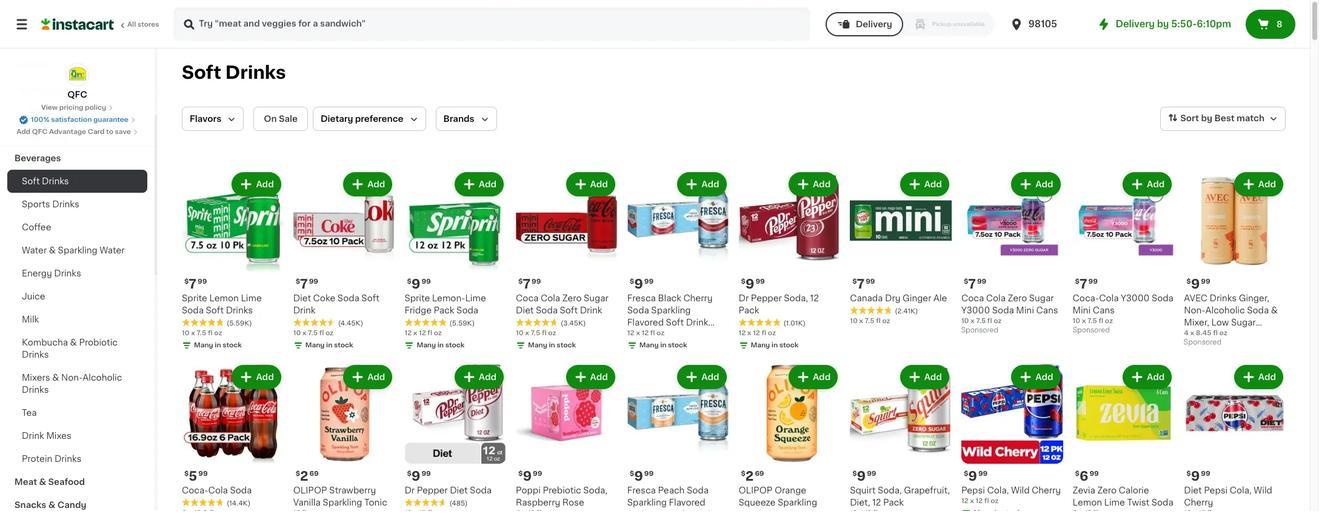 Task type: describe. For each thing, give the bounding box(es) containing it.
$ for squirt soda, grapefruit, diet, 12 pack
[[853, 471, 857, 478]]

guarantee
[[93, 116, 129, 123]]

sale
[[279, 115, 298, 123]]

9 for fresca peach soda sparkling flavored soda pop soft dri
[[635, 470, 643, 483]]

sparkling for olipop orange squeeze sparkling tonic
[[778, 499, 818, 507]]

oz inside coca cola zero sugar y3000 soda mini cans 10 x 7.5 fl oz
[[994, 318, 1002, 324]]

coca cola zero sugar diet soda soft drink
[[516, 294, 609, 315]]

low
[[1212, 318, 1230, 327]]

in for pepper
[[772, 342, 778, 349]]

lime for 9
[[466, 294, 486, 303]]

add for fresca peach soda sparkling flavored soda pop soft dri
[[702, 373, 720, 381]]

seafood
[[48, 478, 85, 486]]

flavored inside fresca peach soda sparkling flavored soda pop soft dri
[[669, 499, 706, 507]]

mixers & non-alcoholic drinks
[[22, 374, 122, 394]]

lemon inside zevia zero calorie lemon lime twist soda
[[1073, 499, 1103, 507]]

add qfc advantage card to save link
[[16, 127, 138, 137]]

in for cola
[[549, 342, 555, 349]]

9 for avec drinks ginger, non-alcoholic soda & mixer, low sugar ginger beer
[[1192, 278, 1201, 290]]

probiotic
[[79, 338, 118, 347]]

5 7 from the left
[[969, 278, 977, 290]]

delivery by 5:50-6:10pm link
[[1097, 17, 1232, 32]]

diet inside coca cola zero sugar diet soda soft drink
[[516, 306, 534, 315]]

7.5 for diet coke soda soft drink
[[308, 330, 318, 336]]

$ for canada dry ginger ale
[[853, 278, 857, 285]]

10 x 7.5 fl oz for sprite lemon lime soda soft drinks
[[182, 330, 222, 336]]

many in stock for pepper
[[751, 342, 799, 349]]

10 inside coca-cola y3000 soda mini cans 10 x 7.5 fl oz
[[1073, 318, 1081, 324]]

energy drinks
[[22, 269, 81, 278]]

dairy & eggs link
[[7, 124, 147, 147]]

dietary preference
[[321, 115, 404, 123]]

eggs
[[49, 131, 71, 140]]

sort
[[1181, 114, 1200, 123]]

sports drinks
[[22, 200, 79, 209]]

10 for diet coke soda soft drink
[[293, 330, 301, 336]]

juice
[[22, 292, 45, 301]]

(1.01k)
[[784, 320, 806, 327]]

sparkling inside fresca black cherry soda sparkling flavored soft drink zero calorie and sugar free
[[652, 306, 691, 315]]

99 for squirt soda, grapefruit, diet, 12 pack
[[868, 471, 877, 478]]

add for zevia zero calorie lemon lime twist soda
[[1148, 373, 1165, 381]]

mini inside coca cola zero sugar y3000 soda mini cans 10 x 7.5 fl oz
[[1017, 306, 1035, 315]]

3 12 x 12 fl oz from the left
[[628, 330, 665, 336]]

tea link
[[7, 402, 147, 425]]

69 for strawberry
[[310, 471, 319, 478]]

0 vertical spatial qfc
[[67, 90, 87, 99]]

add button for coca-cola soda
[[233, 366, 280, 388]]

soft inside sprite lemon lime soda soft drinks
[[206, 306, 224, 315]]

calorie inside fresca black cherry soda sparkling flavored soft drink zero calorie and sugar free
[[649, 330, 679, 339]]

9 for poppi prebiotic soda, raspberry rose
[[523, 470, 532, 483]]

pepsi inside pepsi cola, wild cherry 12 x 12 fl oz
[[962, 487, 986, 495]]

drinks inside protein drinks 'link'
[[55, 455, 82, 463]]

99 for coca-cola y3000 soda mini cans
[[1089, 278, 1098, 285]]

drinks inside energy drinks link
[[54, 269, 81, 278]]

pepsi inside the diet pepsi cola, wild cherry
[[1205, 487, 1229, 495]]

x inside pepsi cola, wild cherry 12 x 12 fl oz
[[971, 498, 975, 505]]

milk
[[22, 315, 39, 324]]

99 for diet coke soda soft drink
[[309, 278, 318, 285]]

99 for pepsi cola, wild cherry
[[979, 471, 988, 478]]

protein drinks
[[22, 455, 82, 463]]

$ for diet coke soda soft drink
[[296, 278, 300, 285]]

fresca black cherry soda sparkling flavored soft drink zero calorie and sugar free
[[628, 294, 725, 351]]

add for olipop strawberry vanilla sparkling tonic
[[368, 373, 385, 381]]

soda inside coca cola zero sugar diet soda soft drink
[[536, 306, 558, 315]]

view pricing policy link
[[41, 103, 113, 113]]

$ 5 99
[[184, 470, 208, 483]]

fridge
[[405, 306, 432, 315]]

$ 2 69 for olipop orange squeeze sparkling tonic
[[742, 470, 765, 483]]

x inside coca-cola y3000 soda mini cans 10 x 7.5 fl oz
[[1083, 318, 1087, 324]]

add button for fresca peach soda sparkling flavored soda pop soft dri
[[679, 366, 726, 388]]

$ for dr pepper soda, 12 pack
[[742, 278, 746, 285]]

product group containing 5
[[182, 363, 284, 511]]

pricing
[[59, 104, 83, 111]]

add button for sprite lemon lime soda soft drinks
[[233, 173, 280, 195]]

zero inside fresca black cherry soda sparkling flavored soft drink zero calorie and sugar free
[[628, 330, 647, 339]]

avec
[[1185, 294, 1208, 303]]

calorie inside zevia zero calorie lemon lime twist soda
[[1119, 487, 1150, 495]]

soda inside coca cola zero sugar y3000 soda mini cans 10 x 7.5 fl oz
[[993, 306, 1015, 315]]

(3.45k)
[[561, 320, 586, 327]]

lemon inside sprite lemon lime soda soft drinks
[[210, 294, 239, 303]]

canada dry ginger ale
[[851, 294, 948, 303]]

zero inside zevia zero calorie lemon lime twist soda
[[1098, 487, 1117, 495]]

diet inside the diet pepsi cola, wild cherry
[[1185, 487, 1203, 495]]

drinks inside sports drinks link
[[52, 200, 79, 209]]

diet,
[[851, 499, 871, 507]]

x inside coca cola zero sugar y3000 soda mini cans 10 x 7.5 fl oz
[[971, 318, 975, 324]]

5
[[189, 470, 197, 483]]

7 for canada
[[857, 278, 865, 290]]

on
[[264, 115, 277, 123]]

peach
[[658, 487, 685, 495]]

drinks inside mixers & non-alcoholic drinks
[[22, 386, 49, 394]]

snacks & candy
[[15, 501, 86, 510]]

add for coca cola zero sugar diet soda soft drink
[[591, 180, 608, 189]]

cans inside coca-cola y3000 soda mini cans 10 x 7.5 fl oz
[[1094, 306, 1115, 315]]

wild inside the diet pepsi cola, wild cherry
[[1255, 487, 1273, 495]]

oz inside coca-cola y3000 soda mini cans 10 x 7.5 fl oz
[[1106, 318, 1114, 324]]

coffee link
[[7, 216, 147, 239]]

meat & seafood link
[[7, 471, 147, 494]]

99 for coca cola zero sugar diet soda soft drink
[[532, 278, 541, 285]]

raspberry
[[516, 499, 561, 507]]

99 for fresca black cherry soda sparkling flavored soft drink zero calorie and sugar free
[[645, 278, 654, 285]]

7.5 inside coca-cola y3000 soda mini cans 10 x 7.5 fl oz
[[1088, 318, 1098, 324]]

sports
[[22, 200, 50, 209]]

Search field
[[175, 8, 809, 40]]

sugar inside fresca black cherry soda sparkling flavored soft drink zero calorie and sugar free
[[701, 330, 725, 339]]

sort by
[[1181, 114, 1213, 123]]

pack inside squirt soda, grapefruit, diet, 12 pack
[[884, 499, 904, 507]]

qfc logo image
[[66, 63, 89, 86]]

many for coca cola zero sugar diet soda soft drink
[[528, 342, 548, 349]]

$ 9 99 for sprite lemon-lime fridge pack soda
[[407, 278, 431, 290]]

& for probiotic
[[70, 338, 77, 347]]

add button for diet coke soda soft drink
[[345, 173, 391, 195]]

thanksgiving link
[[7, 78, 147, 101]]

1 water from the left
[[22, 246, 47, 255]]

best match
[[1215, 114, 1265, 123]]

drinks inside avec drinks ginger, non-alcoholic soda & mixer, low sugar ginger beer
[[1210, 294, 1238, 303]]

add for fresca black cherry soda sparkling flavored soft drink zero calorie and sugar free
[[702, 180, 720, 189]]

drinks inside kombucha & probiotic drinks
[[22, 351, 49, 359]]

delivery for delivery
[[856, 20, 893, 29]]

99 for sprite lemon lime soda soft drinks
[[198, 278, 207, 285]]

(5.59k) for 7
[[227, 320, 252, 327]]

advantage
[[49, 129, 86, 135]]

soft inside fresca black cherry soda sparkling flavored soft drink zero calorie and sugar free
[[666, 318, 684, 327]]

flavors
[[190, 115, 222, 123]]

ale
[[934, 294, 948, 303]]

add qfc advantage card to save
[[16, 129, 131, 135]]

2 water from the left
[[100, 246, 125, 255]]

add for diet pepsi cola, wild cherry
[[1259, 373, 1277, 381]]

soft inside fresca peach soda sparkling flavored soda pop soft dri
[[671, 511, 689, 511]]

8.45
[[1197, 330, 1212, 336]]

0 horizontal spatial qfc
[[32, 129, 48, 135]]

oz inside pepsi cola, wild cherry 12 x 12 fl oz
[[991, 498, 999, 505]]

beer
[[1216, 330, 1236, 339]]

cans inside coca cola zero sugar y3000 soda mini cans 10 x 7.5 fl oz
[[1037, 306, 1059, 315]]

sugar inside avec drinks ginger, non-alcoholic soda & mixer, low sugar ginger beer
[[1232, 318, 1257, 327]]

sparkling down coffee link
[[58, 246, 98, 255]]

69 for orange
[[755, 471, 765, 478]]

add for coca-cola soda
[[256, 373, 274, 381]]

orange
[[775, 487, 807, 495]]

drinks inside sprite lemon lime soda soft drinks
[[226, 306, 253, 315]]

add for squirt soda, grapefruit, diet, 12 pack
[[925, 373, 943, 381]]

cherry inside fresca black cherry soda sparkling flavored soft drink zero calorie and sugar free
[[684, 294, 713, 303]]

sports drinks link
[[7, 193, 147, 216]]

ginger inside avec drinks ginger, non-alcoholic soda & mixer, low sugar ginger beer
[[1185, 330, 1214, 339]]

energy
[[22, 269, 52, 278]]

2 for olipop orange squeeze sparkling tonic
[[746, 470, 754, 483]]

sparkling for olipop strawberry vanilla sparkling tonic
[[323, 499, 362, 507]]

lemon-
[[432, 294, 466, 303]]

(5.59k) for 9
[[450, 320, 475, 327]]

8
[[1277, 20, 1283, 29]]

dr pepper diet soda
[[405, 487, 492, 495]]

& for non-
[[52, 374, 59, 382]]

soft inside coca cola zero sugar diet soda soft drink
[[560, 306, 578, 315]]

olipop orange squeeze sparkling tonic
[[739, 487, 818, 511]]

$ 7 99 for canada
[[853, 278, 876, 290]]

add button for sprite lemon-lime fridge pack soda
[[456, 173, 503, 195]]

100%
[[31, 116, 49, 123]]

poppi
[[516, 487, 541, 495]]

beverages link
[[7, 147, 147, 170]]

$ for pepsi cola, wild cherry
[[964, 471, 969, 478]]

4 x 8.45 fl oz
[[1185, 330, 1228, 336]]

dietary preference button
[[313, 107, 426, 131]]

many for dr pepper soda, 12 pack
[[751, 342, 770, 349]]

mini inside coca-cola y3000 soda mini cans 10 x 7.5 fl oz
[[1073, 306, 1091, 315]]

10 for sprite lemon lime soda soft drinks
[[182, 330, 190, 336]]

drink inside fresca black cherry soda sparkling flavored soft drink zero calorie and sugar free
[[686, 318, 709, 327]]

service type group
[[826, 12, 995, 36]]

coke
[[313, 294, 336, 303]]

9 for dr pepper soda, 12 pack
[[746, 278, 755, 290]]

$ 9 99 for poppi prebiotic soda, raspberry rose
[[519, 470, 543, 483]]

(4.45k)
[[338, 320, 363, 327]]

all stores
[[127, 21, 159, 28]]

delivery button
[[826, 12, 904, 36]]

soda, inside squirt soda, grapefruit, diet, 12 pack
[[878, 487, 902, 495]]

add button for dr pepper soda, 12 pack
[[790, 173, 837, 195]]

& for eggs
[[40, 131, 47, 140]]

9 for squirt soda, grapefruit, diet, 12 pack
[[857, 470, 866, 483]]

7 for diet
[[300, 278, 308, 290]]

olipop strawberry vanilla sparkling tonic
[[293, 487, 388, 507]]

5:50-
[[1172, 19, 1198, 29]]

on sale button
[[254, 107, 308, 131]]

coca-cola y3000 soda mini cans 10 x 7.5 fl oz
[[1073, 294, 1174, 324]]

produce link
[[7, 101, 147, 124]]

$ for olipop strawberry vanilla sparkling tonic
[[296, 471, 300, 478]]

instacart logo image
[[41, 17, 114, 32]]

drink inside coca cola zero sugar diet soda soft drink
[[580, 306, 603, 315]]

& inside avec drinks ginger, non-alcoholic soda & mixer, low sugar ginger beer
[[1272, 306, 1279, 315]]

stock for lemon
[[223, 342, 242, 349]]

flavors button
[[182, 107, 244, 131]]

$ 9 99 for dr pepper diet soda
[[407, 470, 431, 483]]

pepper for soda,
[[751, 294, 782, 303]]

stock for coke
[[334, 342, 353, 349]]

preference
[[355, 115, 404, 123]]

add button for fresca black cherry soda sparkling flavored soft drink zero calorie and sugar free
[[679, 173, 726, 195]]

squirt soda, grapefruit, diet, 12 pack
[[851, 487, 951, 507]]

kombucha
[[22, 338, 68, 347]]

10 x 7.5 fl oz for coca cola zero sugar diet soda soft drink
[[516, 330, 557, 336]]

protein
[[22, 455, 52, 463]]

canada
[[851, 294, 883, 303]]

7 for coca
[[523, 278, 531, 290]]

6 7 from the left
[[1080, 278, 1088, 290]]

dr pepper soda, 12 pack
[[739, 294, 819, 315]]

sprite for 7
[[182, 294, 207, 303]]

$ for avec drinks ginger, non-alcoholic soda & mixer, low sugar ginger beer
[[1187, 278, 1192, 285]]

(14.4k)
[[227, 501, 251, 507]]

soda inside avec drinks ginger, non-alcoholic soda & mixer, low sugar ginger beer
[[1248, 306, 1270, 315]]

$ 7 99 for sprite
[[184, 278, 207, 290]]

$ 9 99 for fresca black cherry soda sparkling flavored soft drink zero calorie and sugar free
[[630, 278, 654, 290]]

$ for sprite lemon lime soda soft drinks
[[184, 278, 189, 285]]

cola, inside the diet pepsi cola, wild cherry
[[1231, 487, 1252, 495]]

zevia
[[1073, 487, 1096, 495]]

$ for olipop orange squeeze sparkling tonic
[[742, 471, 746, 478]]

$ 9 99 for avec drinks ginger, non-alcoholic soda & mixer, low sugar ginger beer
[[1187, 278, 1211, 290]]

cherry inside the diet pepsi cola, wild cherry
[[1185, 499, 1214, 507]]

stock for cola
[[557, 342, 576, 349]]

10 inside coca cola zero sugar y3000 soda mini cans 10 x 7.5 fl oz
[[962, 318, 970, 324]]

squeeze
[[739, 499, 776, 507]]

in for coke
[[326, 342, 333, 349]]

sponsored badge image for mini
[[1073, 327, 1110, 334]]



Task type: locate. For each thing, give the bounding box(es) containing it.
1 horizontal spatial (5.59k)
[[450, 320, 475, 327]]

tonic for olipop strawberry vanilla sparkling tonic
[[365, 499, 388, 507]]

69
[[755, 471, 765, 478], [310, 471, 319, 478]]

$ up diet coke soda soft drink
[[296, 278, 300, 285]]

1 horizontal spatial non-
[[1185, 306, 1206, 315]]

100% satisfaction guarantee button
[[19, 113, 136, 125]]

1 vertical spatial calorie
[[1119, 487, 1150, 495]]

cola inside coca cola zero sugar y3000 soda mini cans 10 x 7.5 fl oz
[[987, 294, 1006, 303]]

delivery
[[1116, 19, 1156, 29], [856, 20, 893, 29]]

9 up dr pepper soda, 12 pack
[[746, 278, 755, 290]]

fresca for soda
[[628, 294, 656, 303]]

1 vertical spatial tonic
[[739, 511, 762, 511]]

1 horizontal spatial tonic
[[739, 511, 762, 511]]

1 horizontal spatial pepper
[[751, 294, 782, 303]]

0 horizontal spatial dr
[[405, 487, 415, 495]]

pepper inside dr pepper soda, 12 pack
[[751, 294, 782, 303]]

99 for dr pepper diet soda
[[422, 471, 431, 478]]

product group
[[182, 170, 284, 353], [293, 170, 395, 353], [405, 170, 507, 353], [516, 170, 618, 353], [628, 170, 729, 353], [739, 170, 841, 353], [851, 170, 952, 326], [962, 170, 1064, 337], [1073, 170, 1175, 337], [1185, 170, 1287, 349], [182, 363, 284, 511], [293, 363, 395, 511], [405, 363, 507, 511], [516, 363, 618, 511], [628, 363, 729, 511], [739, 363, 841, 511], [851, 363, 952, 511], [962, 363, 1064, 511], [1073, 363, 1175, 511], [1185, 363, 1287, 511]]

by for sort
[[1202, 114, 1213, 123]]

zero inside coca cola zero sugar y3000 soda mini cans 10 x 7.5 fl oz
[[1008, 294, 1028, 303]]

4 $ 7 99 from the left
[[853, 278, 876, 290]]

0 horizontal spatial soft drinks
[[22, 177, 69, 186]]

10 x 7.5 fl oz for diet coke soda soft drink
[[293, 330, 334, 336]]

in down dr pepper soda, 12 pack
[[772, 342, 778, 349]]

0 horizontal spatial tonic
[[365, 499, 388, 507]]

4 many in stock from the left
[[417, 342, 465, 349]]

& inside snacks & candy link
[[48, 501, 55, 510]]

3 7 from the left
[[523, 278, 531, 290]]

0 horizontal spatial y3000
[[962, 306, 991, 315]]

view
[[41, 104, 58, 111]]

calorie
[[649, 330, 679, 339], [1119, 487, 1150, 495]]

99 for coca-cola soda
[[199, 471, 208, 478]]

snacks
[[15, 501, 46, 510]]

fresca up pop
[[628, 487, 656, 495]]

olipop inside olipop strawberry vanilla sparkling tonic
[[293, 487, 327, 495]]

$ 9 99 up fridge
[[407, 278, 431, 290]]

fresca left black at the bottom of page
[[628, 294, 656, 303]]

qfc up view pricing policy link
[[67, 90, 87, 99]]

1 vertical spatial flavored
[[669, 499, 706, 507]]

1 vertical spatial coca-
[[182, 487, 208, 495]]

pack for pepper
[[739, 306, 760, 315]]

4 many from the left
[[417, 342, 436, 349]]

5 many from the left
[[528, 342, 548, 349]]

1 vertical spatial by
[[1202, 114, 1213, 123]]

stock down sprite lemon lime soda soft drinks
[[223, 342, 242, 349]]

olipop for vanilla
[[293, 487, 327, 495]]

2 horizontal spatial cherry
[[1185, 499, 1214, 507]]

2 7 from the left
[[300, 278, 308, 290]]

$ for fresca black cherry soda sparkling flavored soft drink zero calorie and sugar free
[[630, 278, 635, 285]]

2 pepsi from the left
[[1205, 487, 1229, 495]]

99
[[198, 278, 207, 285], [756, 278, 765, 285], [309, 278, 318, 285], [422, 278, 431, 285], [532, 278, 541, 285], [645, 278, 654, 285], [866, 278, 876, 285], [978, 278, 987, 285], [1089, 278, 1098, 285], [1202, 278, 1211, 285], [199, 471, 208, 478], [422, 471, 431, 478], [533, 471, 543, 478], [645, 471, 654, 478], [868, 471, 877, 478], [979, 471, 988, 478], [1090, 471, 1100, 478], [1202, 471, 1211, 478]]

$ up coca-cola y3000 soda mini cans 10 x 7.5 fl oz
[[1076, 278, 1080, 285]]

12 x 12 fl oz down dr pepper soda, 12 pack
[[739, 330, 776, 336]]

99 for sprite lemon-lime fridge pack soda
[[422, 278, 431, 285]]

many down dr pepper soda, 12 pack
[[751, 342, 770, 349]]

add for sprite lemon-lime fridge pack soda
[[479, 180, 497, 189]]

1 horizontal spatial lime
[[466, 294, 486, 303]]

cherry
[[684, 294, 713, 303], [1032, 487, 1062, 495], [1185, 499, 1214, 507]]

7 up sprite lemon lime soda soft drinks
[[189, 278, 197, 290]]

0 vertical spatial non-
[[1185, 306, 1206, 315]]

0 vertical spatial flavored
[[628, 318, 664, 327]]

delivery inside 'button'
[[856, 20, 893, 29]]

$ 9 99 up squirt
[[853, 470, 877, 483]]

in
[[215, 342, 221, 349], [772, 342, 778, 349], [326, 342, 333, 349], [438, 342, 444, 349], [549, 342, 555, 349], [661, 342, 667, 349]]

2 stock from the left
[[780, 342, 799, 349]]

1 horizontal spatial mini
[[1073, 306, 1091, 315]]

1 vertical spatial dr
[[405, 487, 415, 495]]

olipop inside olipop orange squeeze sparkling tonic
[[739, 487, 773, 495]]

flavored inside fresca black cherry soda sparkling flavored soft drink zero calorie and sugar free
[[628, 318, 664, 327]]

0 vertical spatial tonic
[[365, 499, 388, 507]]

1 wild from the left
[[1012, 487, 1030, 495]]

$ 9 99 up dr pepper soda, 12 pack
[[742, 278, 765, 290]]

$ up coca cola zero sugar diet soda soft drink
[[519, 278, 523, 285]]

non- down kombucha & probiotic drinks
[[61, 374, 83, 382]]

to
[[106, 129, 113, 135]]

10 x 7.5 fl oz for canada dry ginger ale
[[851, 318, 891, 324]]

2 many in stock from the left
[[751, 342, 799, 349]]

1 horizontal spatial qfc
[[67, 90, 87, 99]]

add button for poppi prebiotic soda, raspberry rose
[[568, 366, 614, 388]]

many in stock for lemon-
[[417, 342, 465, 349]]

delivery by 5:50-6:10pm
[[1116, 19, 1232, 29]]

0 horizontal spatial soda,
[[584, 487, 608, 495]]

0 horizontal spatial sprite
[[182, 294, 207, 303]]

product group containing 6
[[1073, 363, 1175, 511]]

1 horizontal spatial y3000
[[1122, 294, 1150, 303]]

coca- inside coca-cola y3000 soda mini cans 10 x 7.5 fl oz
[[1073, 294, 1100, 303]]

1 horizontal spatial sponsored badge image
[[1073, 327, 1110, 334]]

ginger
[[903, 294, 932, 303], [1185, 330, 1214, 339]]

non- inside avec drinks ginger, non-alcoholic soda & mixer, low sugar ginger beer
[[1185, 306, 1206, 315]]

99 inside "$ 6 99"
[[1090, 471, 1100, 478]]

soda inside diet coke soda soft drink
[[338, 294, 360, 303]]

3 many in stock from the left
[[306, 342, 353, 349]]

99 up sprite lemon lime soda soft drinks
[[198, 278, 207, 285]]

0 vertical spatial alcoholic
[[1206, 306, 1246, 315]]

0 horizontal spatial $ 2 69
[[296, 470, 319, 483]]

1 vertical spatial lemon
[[1073, 499, 1103, 507]]

drink down tea
[[22, 432, 44, 440]]

99 for coca cola zero sugar y3000 soda mini cans
[[978, 278, 987, 285]]

2 12 x 12 fl oz from the left
[[405, 330, 442, 336]]

tonic down "squeeze"
[[739, 511, 762, 511]]

0 vertical spatial coca-
[[1073, 294, 1100, 303]]

2 horizontal spatial sponsored badge image
[[1185, 339, 1222, 346]]

0 vertical spatial dr
[[739, 294, 749, 303]]

10 x 7.5 fl oz down sprite lemon lime soda soft drinks
[[182, 330, 222, 336]]

0 horizontal spatial lemon
[[210, 294, 239, 303]]

$ up avec
[[1187, 278, 1192, 285]]

1 horizontal spatial coca
[[962, 294, 985, 303]]

$ up 'coca-cola soda'
[[184, 471, 189, 478]]

recipes link
[[7, 55, 147, 78]]

olipop for squeeze
[[739, 487, 773, 495]]

9 up "poppi"
[[523, 470, 532, 483]]

9 up dr pepper diet soda
[[412, 470, 421, 483]]

stock down and
[[669, 342, 688, 349]]

99 right 5 on the bottom left of the page
[[199, 471, 208, 478]]

2 2 from the left
[[300, 470, 308, 483]]

1 cola, from the left
[[988, 487, 1010, 495]]

0 horizontal spatial cans
[[1037, 306, 1059, 315]]

$ 7 99 up sprite lemon lime soda soft drinks
[[184, 278, 207, 290]]

recipes
[[15, 62, 50, 70]]

$ inside $ 5 99
[[184, 471, 189, 478]]

add button for zevia zero calorie lemon lime twist soda
[[1125, 366, 1172, 388]]

(5.59k)
[[227, 320, 252, 327], [450, 320, 475, 327]]

2 horizontal spatial lime
[[1105, 499, 1126, 507]]

1 many from the left
[[194, 342, 213, 349]]

sponsored badge image for y3000
[[962, 327, 999, 334]]

7 up canada
[[857, 278, 865, 290]]

0 horizontal spatial 2
[[300, 470, 308, 483]]

0 horizontal spatial non-
[[61, 374, 83, 382]]

sprite inside sprite lemon lime soda soft drinks
[[182, 294, 207, 303]]

99 up fresca black cherry soda sparkling flavored soft drink zero calorie and sugar free
[[645, 278, 654, 285]]

fl inside pepsi cola, wild cherry 12 x 12 fl oz
[[985, 498, 990, 505]]

1 $ 7 99 from the left
[[184, 278, 207, 290]]

7 up coca cola zero sugar y3000 soda mini cans 10 x 7.5 fl oz at the right of the page
[[969, 278, 977, 290]]

pop
[[652, 511, 669, 511]]

sponsored badge image down coca-cola y3000 soda mini cans 10 x 7.5 fl oz
[[1073, 327, 1110, 334]]

pack inside dr pepper soda, 12 pack
[[739, 306, 760, 315]]

1 sprite from the left
[[182, 294, 207, 303]]

tea
[[22, 409, 37, 417]]

1 horizontal spatial 2
[[746, 470, 754, 483]]

kombucha & probiotic drinks link
[[7, 331, 147, 366]]

add for poppi prebiotic soda, raspberry rose
[[591, 373, 608, 381]]

3 many from the left
[[306, 342, 325, 349]]

99 up sprite lemon-lime fridge pack soda
[[422, 278, 431, 285]]

1 horizontal spatial soda,
[[784, 294, 809, 303]]

1 horizontal spatial calorie
[[1119, 487, 1150, 495]]

5 $ 7 99 from the left
[[964, 278, 987, 290]]

99 up coca-cola y3000 soda mini cans 10 x 7.5 fl oz
[[1089, 278, 1098, 285]]

1 horizontal spatial soft drinks
[[182, 64, 286, 81]]

many in stock down (3.45k)
[[528, 342, 576, 349]]

$ up canada
[[853, 278, 857, 285]]

$ 9 99
[[742, 278, 765, 290], [407, 278, 431, 290], [630, 278, 654, 290], [1187, 278, 1211, 290], [407, 470, 431, 483], [519, 470, 543, 483], [630, 470, 654, 483], [853, 470, 877, 483], [964, 470, 988, 483], [1187, 470, 1211, 483]]

2 olipop from the left
[[293, 487, 327, 495]]

olipop up "squeeze"
[[739, 487, 773, 495]]

tonic inside olipop orange squeeze sparkling tonic
[[739, 511, 762, 511]]

zero inside coca cola zero sugar diet soda soft drink
[[563, 294, 582, 303]]

match
[[1237, 114, 1265, 123]]

$ up vanilla
[[296, 471, 300, 478]]

0 horizontal spatial 69
[[310, 471, 319, 478]]

1 horizontal spatial delivery
[[1116, 19, 1156, 29]]

sparkling inside fresca peach soda sparkling flavored soda pop soft dri
[[628, 499, 667, 507]]

$ 2 69 up "squeeze"
[[742, 470, 765, 483]]

view pricing policy
[[41, 104, 106, 111]]

diet inside diet coke soda soft drink
[[293, 294, 311, 303]]

0 horizontal spatial (5.59k)
[[227, 320, 252, 327]]

1 horizontal spatial cans
[[1094, 306, 1115, 315]]

diet coke soda soft drink
[[293, 294, 380, 315]]

1 horizontal spatial cola,
[[1231, 487, 1252, 495]]

vanilla
[[293, 499, 321, 507]]

sparkling
[[58, 246, 98, 255], [652, 306, 691, 315], [778, 499, 818, 507], [323, 499, 362, 507], [628, 499, 667, 507]]

2 in from the left
[[772, 342, 778, 349]]

9 for dr pepper diet soda
[[412, 470, 421, 483]]

0 horizontal spatial by
[[1158, 19, 1170, 29]]

2 (5.59k) from the left
[[450, 320, 475, 327]]

99 up coca cola zero sugar y3000 soda mini cans 10 x 7.5 fl oz at the right of the page
[[978, 278, 987, 285]]

$ for coca-cola soda
[[184, 471, 189, 478]]

meat & seafood
[[15, 478, 85, 486]]

2 up vanilla
[[300, 470, 308, 483]]

9 up fridge
[[412, 278, 421, 290]]

1 69 from the left
[[755, 471, 765, 478]]

0 horizontal spatial ginger
[[903, 294, 932, 303]]

soft
[[182, 64, 221, 81], [22, 177, 40, 186], [362, 294, 380, 303], [206, 306, 224, 315], [560, 306, 578, 315], [666, 318, 684, 327], [671, 511, 689, 511]]

ginger,
[[1240, 294, 1270, 303]]

1 horizontal spatial ginger
[[1185, 330, 1214, 339]]

many down black at the bottom of page
[[640, 342, 659, 349]]

water down the "coffee"
[[22, 246, 47, 255]]

99 up the diet pepsi cola, wild cherry
[[1202, 471, 1211, 478]]

Best match Sort by field
[[1161, 107, 1287, 131]]

1 $ 2 69 from the left
[[742, 470, 765, 483]]

grapefruit,
[[905, 487, 951, 495]]

drink up and
[[686, 318, 709, 327]]

2 for olipop strawberry vanilla sparkling tonic
[[300, 470, 308, 483]]

wild
[[1012, 487, 1030, 495], [1255, 487, 1273, 495]]

flavored up free
[[628, 318, 664, 327]]

9 up fresca peach soda sparkling flavored soda pop soft dri
[[635, 470, 643, 483]]

add button for canada dry ginger ale
[[902, 173, 949, 195]]

free
[[628, 343, 647, 351]]

many down sprite lemon lime soda soft drinks
[[194, 342, 213, 349]]

$ 6 99
[[1076, 470, 1100, 483]]

fresca inside fresca peach soda sparkling flavored soda pop soft dri
[[628, 487, 656, 495]]

1 horizontal spatial flavored
[[669, 499, 706, 507]]

1 horizontal spatial lemon
[[1073, 499, 1103, 507]]

0 vertical spatial soft drinks
[[182, 64, 286, 81]]

tonic inside olipop strawberry vanilla sparkling tonic
[[365, 499, 388, 507]]

brands button
[[436, 107, 497, 131]]

2 cans from the left
[[1094, 306, 1115, 315]]

dairy
[[15, 131, 38, 140]]

$ up zevia
[[1076, 471, 1080, 478]]

(5.59k) down sprite lemon lime soda soft drinks
[[227, 320, 252, 327]]

qfc down 100% on the top of page
[[32, 129, 48, 135]]

$ for sprite lemon-lime fridge pack soda
[[407, 278, 412, 285]]

5 many in stock from the left
[[528, 342, 576, 349]]

0 vertical spatial fresca
[[628, 294, 656, 303]]

9 up pepsi cola, wild cherry 12 x 12 fl oz
[[969, 470, 978, 483]]

12 inside squirt soda, grapefruit, diet, 12 pack
[[873, 499, 882, 507]]

1 in from the left
[[215, 342, 221, 349]]

2 wild from the left
[[1255, 487, 1273, 495]]

1 olipop from the left
[[739, 487, 773, 495]]

99 up canada
[[866, 278, 876, 285]]

olipop up vanilla
[[293, 487, 327, 495]]

policy
[[85, 104, 106, 111]]

99 for zevia zero calorie lemon lime twist soda
[[1090, 471, 1100, 478]]

1 coca from the left
[[516, 294, 539, 303]]

2 vertical spatial cherry
[[1185, 499, 1214, 507]]

add button for pepsi cola, wild cherry
[[1013, 366, 1060, 388]]

0 horizontal spatial calorie
[[649, 330, 679, 339]]

add for pepsi cola, wild cherry
[[1036, 373, 1054, 381]]

& inside water & sparkling water link
[[49, 246, 56, 255]]

4 in from the left
[[438, 342, 444, 349]]

99 up fresca peach soda sparkling flavored soda pop soft dri
[[645, 471, 654, 478]]

twist
[[1128, 499, 1150, 507]]

drink mixes
[[22, 432, 71, 440]]

6 in from the left
[[661, 342, 667, 349]]

by left 5:50-
[[1158, 19, 1170, 29]]

non-
[[1185, 306, 1206, 315], [61, 374, 83, 382]]

& inside the meat & seafood link
[[39, 478, 46, 486]]

0 horizontal spatial flavored
[[628, 318, 664, 327]]

0 vertical spatial ginger
[[903, 294, 932, 303]]

sparkling down orange
[[778, 499, 818, 507]]

$ 9 99 for fresca peach soda sparkling flavored soda pop soft dri
[[630, 470, 654, 483]]

y3000 inside coca cola zero sugar y3000 soda mini cans 10 x 7.5 fl oz
[[962, 306, 991, 315]]

$ 9 99 up dr pepper diet soda
[[407, 470, 431, 483]]

sparkling for fresca peach soda sparkling flavored soda pop soft dri
[[628, 499, 667, 507]]

1 horizontal spatial alcoholic
[[1206, 306, 1246, 315]]

$ up fresca black cherry soda sparkling flavored soft drink zero calorie and sugar free
[[630, 278, 635, 285]]

0 horizontal spatial olipop
[[293, 487, 327, 495]]

many in stock down (1.01k)
[[751, 342, 799, 349]]

2 fresca from the top
[[628, 487, 656, 495]]

soda, inside poppi prebiotic soda, raspberry rose
[[584, 487, 608, 495]]

add button for olipop orange squeeze sparkling tonic
[[790, 366, 837, 388]]

1 vertical spatial alcoholic
[[83, 374, 122, 382]]

$ 9 99 up "poppi"
[[519, 470, 543, 483]]

stock down (1.01k)
[[780, 342, 799, 349]]

0 vertical spatial cherry
[[684, 294, 713, 303]]

4 stock from the left
[[446, 342, 465, 349]]

soda inside zevia zero calorie lemon lime twist soda
[[1152, 499, 1174, 507]]

9 for pepsi cola, wild cherry
[[969, 470, 978, 483]]

$ 2 69
[[742, 470, 765, 483], [296, 470, 319, 483]]

lime for 7
[[241, 294, 262, 303]]

sugar inside coca cola zero sugar diet soda soft drink
[[584, 294, 609, 303]]

drinks inside soft drinks link
[[42, 177, 69, 186]]

best
[[1215, 114, 1235, 123]]

2 mini from the left
[[1073, 306, 1091, 315]]

in down coca cola zero sugar diet soda soft drink
[[549, 342, 555, 349]]

1 stock from the left
[[223, 342, 242, 349]]

& for candy
[[48, 501, 55, 510]]

1 many in stock from the left
[[194, 342, 242, 349]]

6:10pm
[[1198, 19, 1232, 29]]

$ for coca-cola y3000 soda mini cans
[[1076, 278, 1080, 285]]

cherry inside pepsi cola, wild cherry 12 x 12 fl oz
[[1032, 487, 1062, 495]]

2 coca from the left
[[962, 294, 985, 303]]

0 horizontal spatial delivery
[[856, 20, 893, 29]]

2 69 from the left
[[310, 471, 319, 478]]

2 sprite from the left
[[405, 294, 430, 303]]

$ 9 99 for dr pepper soda, 12 pack
[[742, 278, 765, 290]]

4
[[1185, 330, 1189, 336]]

sponsored badge image
[[962, 327, 999, 334], [1073, 327, 1110, 334], [1185, 339, 1222, 346]]

1 vertical spatial pepper
[[417, 487, 448, 495]]

12 x 12 fl oz down fridge
[[405, 330, 442, 336]]

& for sparkling
[[49, 246, 56, 255]]

$ 2 69 for olipop strawberry vanilla sparkling tonic
[[296, 470, 319, 483]]

99 inside $ 5 99
[[199, 471, 208, 478]]

7.5
[[865, 318, 875, 324], [977, 318, 986, 324], [1088, 318, 1098, 324], [197, 330, 206, 336], [308, 330, 318, 336], [531, 330, 541, 336]]

cola for y3000
[[987, 294, 1006, 303]]

by
[[1158, 19, 1170, 29], [1202, 114, 1213, 123]]

1 horizontal spatial wild
[[1255, 487, 1273, 495]]

many in stock for coke
[[306, 342, 353, 349]]

diet
[[293, 294, 311, 303], [516, 306, 534, 315], [450, 487, 468, 495], [1185, 487, 1203, 495]]

69 up vanilla
[[310, 471, 319, 478]]

10 x 7.5 fl oz
[[851, 318, 891, 324], [182, 330, 222, 336], [293, 330, 334, 336], [516, 330, 557, 336]]

$ 9 99 for squirt soda, grapefruit, diet, 12 pack
[[853, 470, 877, 483]]

$ 7 99 up coca cola zero sugar y3000 soda mini cans 10 x 7.5 fl oz at the right of the page
[[964, 278, 987, 290]]

lime inside zevia zero calorie lemon lime twist soda
[[1105, 499, 1126, 507]]

$ 7 99 up canada
[[853, 278, 876, 290]]

by inside field
[[1202, 114, 1213, 123]]

$ up dr pepper diet soda
[[407, 471, 412, 478]]

2 horizontal spatial 12 x 12 fl oz
[[739, 330, 776, 336]]

1 horizontal spatial 12 x 12 fl oz
[[628, 330, 665, 336]]

1 vertical spatial qfc
[[32, 129, 48, 135]]

& for seafood
[[39, 478, 46, 486]]

coca- for coca-cola soda
[[182, 487, 208, 495]]

0 horizontal spatial pepsi
[[962, 487, 986, 495]]

12 x 12 fl oz for dr pepper soda, 12 pack
[[739, 330, 776, 336]]

$ 7 99 up coca-cola y3000 soda mini cans 10 x 7.5 fl oz
[[1076, 278, 1098, 290]]

by right sort
[[1202, 114, 1213, 123]]

coffee
[[22, 223, 51, 232]]

cola, inside pepsi cola, wild cherry 12 x 12 fl oz
[[988, 487, 1010, 495]]

$ up fridge
[[407, 278, 412, 285]]

6 $ 7 99 from the left
[[1076, 278, 1098, 290]]

cola inside coca cola zero sugar diet soda soft drink
[[541, 294, 561, 303]]

99 for canada dry ginger ale
[[866, 278, 876, 285]]

$ for poppi prebiotic soda, raspberry rose
[[519, 471, 523, 478]]

soda inside fresca black cherry soda sparkling flavored soft drink zero calorie and sugar free
[[628, 306, 650, 315]]

0 vertical spatial pepper
[[751, 294, 782, 303]]

coca inside coca cola zero sugar diet soda soft drink
[[516, 294, 539, 303]]

alcoholic inside mixers & non-alcoholic drinks
[[83, 374, 122, 382]]

mixer,
[[1185, 318, 1210, 327]]

zero
[[563, 294, 582, 303], [1008, 294, 1028, 303], [628, 330, 647, 339], [1098, 487, 1117, 495]]

12 inside dr pepper soda, 12 pack
[[811, 294, 819, 303]]

0 horizontal spatial alcoholic
[[83, 374, 122, 382]]

7.5 inside coca cola zero sugar y3000 soda mini cans 10 x 7.5 fl oz
[[977, 318, 986, 324]]

$ for fresca peach soda sparkling flavored soda pop soft dri
[[630, 471, 635, 478]]

stock for lemon-
[[446, 342, 465, 349]]

99 up dr pepper diet soda
[[422, 471, 431, 478]]

pack
[[739, 306, 760, 315], [434, 306, 455, 315], [884, 499, 904, 507]]

1 vertical spatial soft drinks
[[22, 177, 69, 186]]

5 stock from the left
[[557, 342, 576, 349]]

(5.59k) down sprite lemon-lime fridge pack soda
[[450, 320, 475, 327]]

many in stock down sprite lemon lime soda soft drinks
[[194, 342, 242, 349]]

lime inside sprite lemon-lime fridge pack soda
[[466, 294, 486, 303]]

0 vertical spatial by
[[1158, 19, 1170, 29]]

1 horizontal spatial dr
[[739, 294, 749, 303]]

soda inside sprite lemon lime soda soft drinks
[[182, 306, 204, 315]]

$ 9 99 up pop
[[630, 470, 654, 483]]

water
[[22, 246, 47, 255], [100, 246, 125, 255]]

0 horizontal spatial sponsored badge image
[[962, 327, 999, 334]]

non- down avec
[[1185, 306, 1206, 315]]

(2.41k)
[[895, 308, 919, 315]]

beverages
[[15, 154, 61, 163]]

soda inside coca-cola y3000 soda mini cans 10 x 7.5 fl oz
[[1152, 294, 1174, 303]]

2 horizontal spatial pack
[[884, 499, 904, 507]]

1 pepsi from the left
[[962, 487, 986, 495]]

& inside mixers & non-alcoholic drinks
[[52, 374, 59, 382]]

y3000 inside coca-cola y3000 soda mini cans 10 x 7.5 fl oz
[[1122, 294, 1150, 303]]

1 2 from the left
[[746, 470, 754, 483]]

0 horizontal spatial 12 x 12 fl oz
[[405, 330, 442, 336]]

many in stock for lemon
[[194, 342, 242, 349]]

1 7 from the left
[[189, 278, 197, 290]]

dairy & eggs
[[15, 131, 71, 140]]

mixers
[[22, 374, 50, 382]]

0 horizontal spatial coca
[[516, 294, 539, 303]]

3 in from the left
[[326, 342, 333, 349]]

$ up coca cola zero sugar y3000 soda mini cans 10 x 7.5 fl oz at the right of the page
[[964, 278, 969, 285]]

0 horizontal spatial mini
[[1017, 306, 1035, 315]]

0 horizontal spatial wild
[[1012, 487, 1030, 495]]

$ for dr pepper diet soda
[[407, 471, 412, 478]]

6 many in stock from the left
[[640, 342, 688, 349]]

meat
[[15, 478, 37, 486]]

$ 9 99 up pepsi cola, wild cherry 12 x 12 fl oz
[[964, 470, 988, 483]]

fl inside coca-cola y3000 soda mini cans 10 x 7.5 fl oz
[[1099, 318, 1104, 324]]

many in stock down sprite lemon-lime fridge pack soda
[[417, 342, 465, 349]]

sprite lemon-lime fridge pack soda
[[405, 294, 486, 315]]

3 $ 7 99 from the left
[[519, 278, 541, 290]]

0 horizontal spatial coca-
[[182, 487, 208, 495]]

candy
[[57, 501, 86, 510]]

1 horizontal spatial $ 2 69
[[742, 470, 765, 483]]

dr inside dr pepper soda, 12 pack
[[739, 294, 749, 303]]

1 vertical spatial cherry
[[1032, 487, 1062, 495]]

wild inside pepsi cola, wild cherry 12 x 12 fl oz
[[1012, 487, 1030, 495]]

98105 button
[[1010, 7, 1083, 41]]

1 cans from the left
[[1037, 306, 1059, 315]]

non- inside mixers & non-alcoholic drinks
[[61, 374, 83, 382]]

ginger down mixer,
[[1185, 330, 1214, 339]]

oz
[[883, 318, 891, 324], [994, 318, 1002, 324], [1106, 318, 1114, 324], [214, 330, 222, 336], [768, 330, 776, 336], [326, 330, 334, 336], [434, 330, 442, 336], [549, 330, 557, 336], [657, 330, 665, 336], [1220, 330, 1228, 336], [991, 498, 999, 505]]

many
[[194, 342, 213, 349], [751, 342, 770, 349], [306, 342, 325, 349], [417, 342, 436, 349], [528, 342, 548, 349], [640, 342, 659, 349]]

4 7 from the left
[[857, 278, 865, 290]]

6 stock from the left
[[669, 342, 688, 349]]

10 for canada dry ginger ale
[[851, 318, 858, 324]]

soda, right squirt
[[878, 487, 902, 495]]

1 12 x 12 fl oz from the left
[[739, 330, 776, 336]]

soft inside diet coke soda soft drink
[[362, 294, 380, 303]]

None search field
[[173, 7, 810, 41]]

qfc link
[[66, 63, 89, 101]]

prebiotic
[[543, 487, 582, 495]]

7.5 for coca cola zero sugar diet soda soft drink
[[531, 330, 541, 336]]

sparkling down strawberry
[[323, 499, 362, 507]]

save
[[115, 129, 131, 135]]

soda, for pepper
[[784, 294, 809, 303]]

12 x 12 fl oz for sprite lemon-lime fridge pack soda
[[405, 330, 442, 336]]

99 up avec
[[1202, 278, 1211, 285]]

pack inside sprite lemon-lime fridge pack soda
[[434, 306, 455, 315]]

stock for pepper
[[780, 342, 799, 349]]

stock down (3.45k)
[[557, 342, 576, 349]]

3 stock from the left
[[334, 342, 353, 349]]

0 horizontal spatial cherry
[[684, 294, 713, 303]]

many in stock for cola
[[528, 342, 576, 349]]

2 horizontal spatial soda,
[[878, 487, 902, 495]]

fresca inside fresca black cherry soda sparkling flavored soft drink zero calorie and sugar free
[[628, 294, 656, 303]]

7 up coca-cola y3000 soda mini cans 10 x 7.5 fl oz
[[1080, 278, 1088, 290]]

add button for dr pepper diet soda
[[456, 366, 503, 388]]

cola,
[[988, 487, 1010, 495], [1231, 487, 1252, 495]]

1 horizontal spatial by
[[1202, 114, 1213, 123]]

1 vertical spatial y3000
[[962, 306, 991, 315]]

sponsored badge image down 8.45
[[1185, 339, 1222, 346]]

sparkling inside olipop strawberry vanilla sparkling tonic
[[323, 499, 362, 507]]

1 mini from the left
[[1017, 306, 1035, 315]]

9 for sprite lemon-lime fridge pack soda
[[412, 278, 421, 290]]

2 cola, from the left
[[1231, 487, 1252, 495]]

dietary
[[321, 115, 353, 123]]

sprite
[[182, 294, 207, 303], [405, 294, 430, 303]]

tonic for olipop orange squeeze sparkling tonic
[[739, 511, 762, 511]]

$ 2 69 up vanilla
[[296, 470, 319, 483]]

2 $ 7 99 from the left
[[296, 278, 318, 290]]

fl inside coca cola zero sugar y3000 soda mini cans 10 x 7.5 fl oz
[[988, 318, 993, 324]]

99 up dr pepper soda, 12 pack
[[756, 278, 765, 285]]

100% satisfaction guarantee
[[31, 116, 129, 123]]

5 in from the left
[[549, 342, 555, 349]]

sprite inside sprite lemon-lime fridge pack soda
[[405, 294, 430, 303]]

many for sprite lemon-lime fridge pack soda
[[417, 342, 436, 349]]

1 vertical spatial fresca
[[628, 487, 656, 495]]

add for canada dry ginger ale
[[925, 180, 943, 189]]

★★★★★
[[851, 306, 893, 315], [851, 306, 893, 315], [182, 318, 224, 327], [182, 318, 224, 327], [739, 318, 782, 327], [739, 318, 782, 327], [293, 318, 336, 327], [293, 318, 336, 327], [405, 318, 447, 327], [405, 318, 447, 327], [516, 318, 559, 327], [516, 318, 559, 327], [182, 499, 224, 507], [182, 499, 224, 507], [405, 499, 447, 507], [405, 499, 447, 507]]

tonic down strawberry
[[365, 499, 388, 507]]

drink
[[293, 306, 316, 315], [580, 306, 603, 315], [686, 318, 709, 327], [22, 432, 44, 440]]

lime
[[241, 294, 262, 303], [466, 294, 486, 303], [1105, 499, 1126, 507]]

& inside dairy & eggs 'link'
[[40, 131, 47, 140]]

cherry right twist
[[1185, 499, 1214, 507]]

and
[[682, 330, 699, 339]]

0 horizontal spatial lime
[[241, 294, 262, 303]]

alcoholic inside avec drinks ginger, non-alcoholic soda & mixer, low sugar ginger beer
[[1206, 306, 1246, 315]]

add
[[16, 129, 30, 135], [256, 180, 274, 189], [368, 180, 385, 189], [479, 180, 497, 189], [591, 180, 608, 189], [702, 180, 720, 189], [813, 180, 831, 189], [925, 180, 943, 189], [1036, 180, 1054, 189], [1148, 180, 1165, 189], [1259, 180, 1277, 189], [256, 373, 274, 381], [368, 373, 385, 381], [479, 373, 497, 381], [591, 373, 608, 381], [702, 373, 720, 381], [813, 373, 831, 381], [925, 373, 943, 381], [1036, 373, 1054, 381], [1148, 373, 1165, 381], [1259, 373, 1277, 381]]

$ for zevia zero calorie lemon lime twist soda
[[1076, 471, 1080, 478]]

soda inside sprite lemon-lime fridge pack soda
[[457, 306, 479, 315]]

0 horizontal spatial pepper
[[417, 487, 448, 495]]

0 horizontal spatial cola,
[[988, 487, 1010, 495]]

1 vertical spatial ginger
[[1185, 330, 1214, 339]]

alcoholic down probiotic
[[83, 374, 122, 382]]

0 vertical spatial lemon
[[210, 294, 239, 303]]

1 fresca from the top
[[628, 294, 656, 303]]

sugar inside coca cola zero sugar y3000 soda mini cans 10 x 7.5 fl oz
[[1030, 294, 1055, 303]]

qfc
[[67, 90, 87, 99], [32, 129, 48, 135]]

12 x 12 fl oz up free
[[628, 330, 665, 336]]

1 (5.59k) from the left
[[227, 320, 252, 327]]

$ 7 99 for coca
[[519, 278, 541, 290]]

1 horizontal spatial olipop
[[739, 487, 773, 495]]

squirt
[[851, 487, 876, 495]]

6 many from the left
[[640, 342, 659, 349]]

in down sprite lemon lime soda soft drinks
[[215, 342, 221, 349]]

coca-cola soda
[[182, 487, 252, 495]]

water & sparkling water link
[[7, 239, 147, 262]]

drink up (3.45k)
[[580, 306, 603, 315]]

99 right 6
[[1090, 471, 1100, 478]]

& inside kombucha & probiotic drinks
[[70, 338, 77, 347]]

99 for avec drinks ginger, non-alcoholic soda & mixer, low sugar ginger beer
[[1202, 278, 1211, 285]]

2 up "squeeze"
[[746, 470, 754, 483]]

protein drinks link
[[7, 448, 147, 471]]

69 up "squeeze"
[[755, 471, 765, 478]]

coca for coca cola zero sugar y3000 soda mini cans 10 x 7.5 fl oz
[[962, 294, 985, 303]]

1 horizontal spatial 69
[[755, 471, 765, 478]]

0 vertical spatial calorie
[[649, 330, 679, 339]]

1 horizontal spatial water
[[100, 246, 125, 255]]

soft drinks up flavors dropdown button
[[182, 64, 286, 81]]

drink inside diet coke soda soft drink
[[293, 306, 316, 315]]

coca inside coca cola zero sugar y3000 soda mini cans 10 x 7.5 fl oz
[[962, 294, 985, 303]]

soft drinks up sports drinks
[[22, 177, 69, 186]]

12
[[811, 294, 819, 303], [739, 330, 746, 336], [753, 330, 761, 336], [405, 330, 412, 336], [419, 330, 426, 336], [628, 330, 635, 336], [642, 330, 649, 336], [962, 498, 969, 505], [976, 498, 983, 505], [873, 499, 882, 507]]

1 horizontal spatial coca-
[[1073, 294, 1100, 303]]

energy drinks link
[[7, 262, 147, 285]]

2 many from the left
[[751, 342, 770, 349]]

2 $ 2 69 from the left
[[296, 470, 319, 483]]

add button for coca cola zero sugar diet soda soft drink
[[568, 173, 614, 195]]

stock down '(4.45k)'
[[334, 342, 353, 349]]

1 horizontal spatial pack
[[739, 306, 760, 315]]

0 horizontal spatial water
[[22, 246, 47, 255]]



Task type: vqa. For each thing, say whether or not it's contained in the screenshot.


